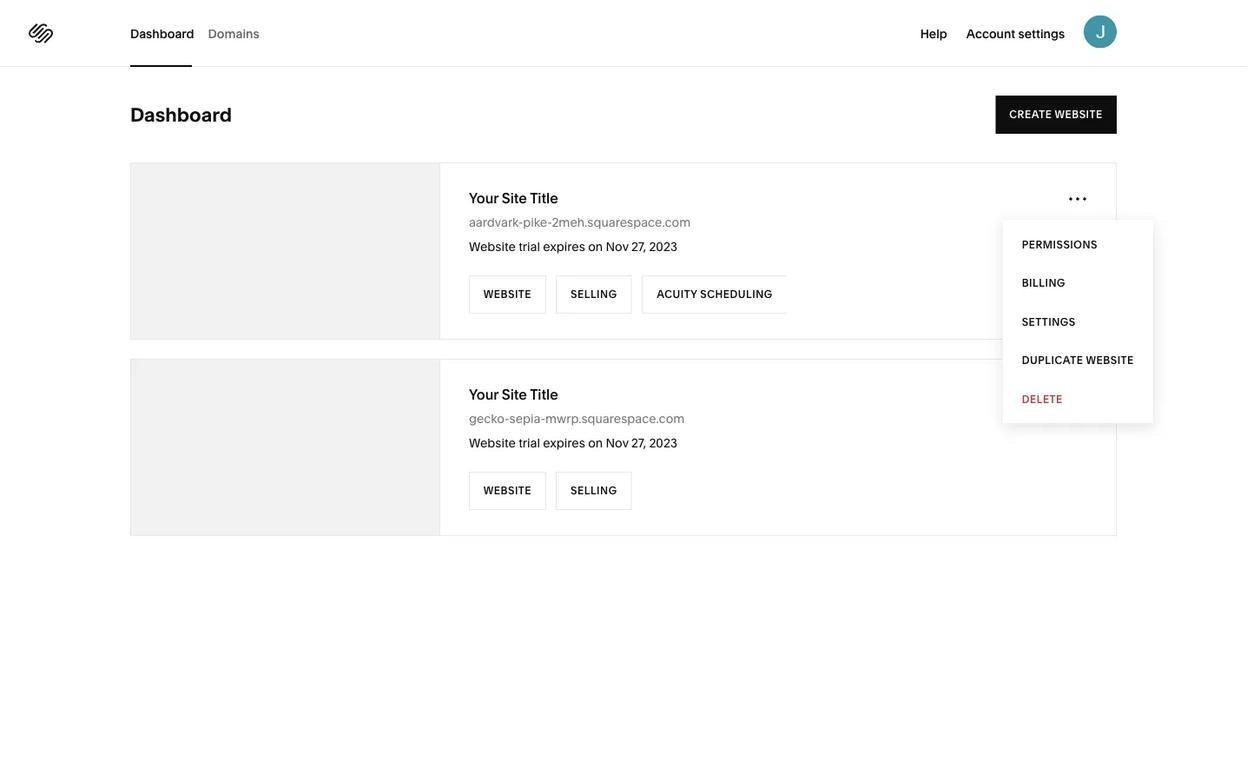 Task type: vqa. For each thing, say whether or not it's contained in the screenshot.
Selling related to sepia-
yes



Task type: locate. For each thing, give the bounding box(es) containing it.
website
[[469, 239, 516, 254], [484, 288, 532, 301], [469, 436, 516, 451], [484, 484, 532, 497]]

expires down aardvark-pike-2meh.squarespace.com
[[543, 239, 586, 254]]

website trial expires on nov 27, 2023 for pike-
[[469, 239, 678, 254]]

selling link for pike-
[[556, 275, 633, 314]]

2meh.squarespace.com
[[552, 215, 691, 230]]

1 selling from the top
[[571, 288, 618, 301]]

0 vertical spatial trial
[[519, 239, 541, 254]]

your up aardvark-
[[469, 189, 499, 206]]

2 expires from the top
[[543, 436, 586, 451]]

menu
[[1003, 220, 1154, 424]]

tab list containing dashboard
[[130, 0, 273, 67]]

0 vertical spatial 2023
[[649, 239, 678, 254]]

website for create website
[[1056, 108, 1104, 121]]

2023
[[649, 239, 678, 254], [649, 436, 678, 451]]

selling for pike-
[[571, 288, 618, 301]]

website trial expires on nov 27, 2023 down gecko-sepia-mwrp.squarespace.com
[[469, 436, 678, 451]]

1 vertical spatial 27,
[[632, 436, 647, 451]]

2 selling link from the top
[[556, 472, 633, 510]]

1 vertical spatial website link
[[469, 472, 547, 510]]

your site title up aardvark-
[[469, 189, 559, 206]]

1 vertical spatial your
[[469, 386, 499, 403]]

2 on from the top
[[588, 436, 603, 451]]

title up sepia-
[[530, 386, 559, 403]]

1 vertical spatial title
[[530, 386, 559, 403]]

selling link
[[556, 275, 633, 314], [556, 472, 633, 510]]

2 selling from the top
[[571, 484, 618, 497]]

1 27, from the top
[[632, 239, 647, 254]]

create website link
[[996, 96, 1118, 134]]

your site title up sepia-
[[469, 386, 559, 403]]

1 nov from the top
[[606, 239, 629, 254]]

domains button
[[208, 0, 260, 67]]

1 vertical spatial your site title
[[469, 386, 559, 403]]

0 vertical spatial your site title link
[[469, 189, 559, 208]]

website up the delete button
[[1087, 354, 1135, 367]]

1 website trial expires on nov 27, 2023 from the top
[[469, 239, 678, 254]]

2 2023 from the top
[[649, 436, 678, 451]]

2 your site title link from the top
[[469, 385, 559, 404]]

billing link
[[1003, 264, 1154, 302]]

1 vertical spatial site
[[502, 386, 527, 403]]

settings
[[1019, 26, 1065, 41]]

1 vertical spatial dashboard
[[130, 103, 232, 126]]

1 vertical spatial website
[[1087, 354, 1135, 367]]

tab list
[[130, 0, 273, 67]]

2023 down 2meh.squarespace.com
[[649, 239, 678, 254]]

0 vertical spatial 27,
[[632, 239, 647, 254]]

on down gecko-sepia-mwrp.squarespace.com
[[588, 436, 603, 451]]

0 vertical spatial your site title
[[469, 189, 559, 206]]

27, for gecko-sepia-mwrp.squarespace.com
[[632, 436, 647, 451]]

1 vertical spatial expires
[[543, 436, 586, 451]]

your up gecko-
[[469, 386, 499, 403]]

trial down sepia-
[[519, 436, 541, 451]]

1 2023 from the top
[[649, 239, 678, 254]]

permissions
[[1022, 238, 1098, 251]]

nov down mwrp.squarespace.com
[[606, 436, 629, 451]]

site up sepia-
[[502, 386, 527, 403]]

dashboard down dashboard button
[[130, 103, 232, 126]]

selling down aardvark-pike-2meh.squarespace.com
[[571, 288, 618, 301]]

27,
[[632, 239, 647, 254], [632, 436, 647, 451]]

dashboard left domains
[[130, 26, 194, 41]]

1 your site title from the top
[[469, 189, 559, 206]]

2023 for aardvark-pike-2meh.squarespace.com
[[649, 239, 678, 254]]

1 your from the top
[[469, 189, 499, 206]]

your site title link up sepia-
[[469, 385, 559, 404]]

website link down gecko-
[[469, 472, 547, 510]]

0 vertical spatial site
[[502, 189, 527, 206]]

0 vertical spatial expires
[[543, 239, 586, 254]]

0 vertical spatial website link
[[469, 275, 547, 314]]

menu containing permissions
[[1003, 220, 1154, 424]]

1 vertical spatial your site title link
[[469, 385, 559, 404]]

2023 for gecko-sepia-mwrp.squarespace.com
[[649, 436, 678, 451]]

0 vertical spatial your
[[469, 189, 499, 206]]

0 vertical spatial selling link
[[556, 275, 633, 314]]

nov
[[606, 239, 629, 254], [606, 436, 629, 451]]

0 vertical spatial nov
[[606, 239, 629, 254]]

site
[[502, 189, 527, 206], [502, 386, 527, 403]]

website trial expires on nov 27, 2023
[[469, 239, 678, 254], [469, 436, 678, 451]]

website trial expires on nov 27, 2023 down aardvark-pike-2meh.squarespace.com
[[469, 239, 678, 254]]

2 title from the top
[[530, 386, 559, 403]]

2 trial from the top
[[519, 436, 541, 451]]

2 nov from the top
[[606, 436, 629, 451]]

your
[[469, 189, 499, 206], [469, 386, 499, 403]]

1 vertical spatial nov
[[606, 436, 629, 451]]

expires
[[543, 239, 586, 254], [543, 436, 586, 451]]

1 expires from the top
[[543, 239, 586, 254]]

title up pike-
[[530, 189, 559, 206]]

1 dashboard from the top
[[130, 26, 194, 41]]

website link for sepia-
[[469, 472, 547, 510]]

nov for mwrp.squarespace.com
[[606, 436, 629, 451]]

2 27, from the top
[[632, 436, 647, 451]]

your site title link
[[469, 189, 559, 208], [469, 385, 559, 404]]

billing
[[1022, 277, 1066, 289]]

1 selling link from the top
[[556, 275, 633, 314]]

0 vertical spatial title
[[530, 189, 559, 206]]

title
[[530, 189, 559, 206], [530, 386, 559, 403]]

1 vertical spatial selling link
[[556, 472, 633, 510]]

help link
[[921, 24, 948, 41]]

1 website link from the top
[[469, 275, 547, 314]]

on
[[588, 239, 603, 254], [588, 436, 603, 451]]

website link
[[469, 275, 547, 314], [469, 472, 547, 510]]

website trial expires on nov 27, 2023 for sepia-
[[469, 436, 678, 451]]

selling down gecko-sepia-mwrp.squarespace.com
[[571, 484, 618, 497]]

website
[[1056, 108, 1104, 121], [1087, 354, 1135, 367]]

on for pike-
[[588, 239, 603, 254]]

selling
[[571, 288, 618, 301], [571, 484, 618, 497]]

1 vertical spatial website trial expires on nov 27, 2023
[[469, 436, 678, 451]]

2023 down mwrp.squarespace.com
[[649, 436, 678, 451]]

website link down aardvark-
[[469, 275, 547, 314]]

1 site from the top
[[502, 189, 527, 206]]

trial
[[519, 239, 541, 254], [519, 436, 541, 451]]

your for gecko-
[[469, 386, 499, 403]]

expires down gecko-sepia-mwrp.squarespace.com
[[543, 436, 586, 451]]

on down aardvark-pike-2meh.squarespace.com
[[588, 239, 603, 254]]

0 vertical spatial on
[[588, 239, 603, 254]]

website inside button
[[1087, 354, 1135, 367]]

1 trial from the top
[[519, 239, 541, 254]]

0 vertical spatial website trial expires on nov 27, 2023
[[469, 239, 678, 254]]

27, down mwrp.squarespace.com
[[632, 436, 647, 451]]

gecko-sepia-mwrp.squarespace.com
[[469, 411, 685, 426]]

trial down pike-
[[519, 239, 541, 254]]

account settings
[[967, 26, 1065, 41]]

2 website trial expires on nov 27, 2023 from the top
[[469, 436, 678, 451]]

2 website link from the top
[[469, 472, 547, 510]]

website for duplicate website
[[1087, 354, 1135, 367]]

1 title from the top
[[530, 189, 559, 206]]

website link for pike-
[[469, 275, 547, 314]]

nov down 2meh.squarespace.com
[[606, 239, 629, 254]]

2 your site title from the top
[[469, 386, 559, 403]]

selling link down gecko-sepia-mwrp.squarespace.com
[[556, 472, 633, 510]]

your site title for sepia-
[[469, 386, 559, 403]]

1 vertical spatial trial
[[519, 436, 541, 451]]

dashboard
[[130, 26, 194, 41], [130, 103, 232, 126]]

1 on from the top
[[588, 239, 603, 254]]

trial for pike-
[[519, 239, 541, 254]]

0 vertical spatial website
[[1056, 108, 1104, 121]]

website right create
[[1056, 108, 1104, 121]]

2 your from the top
[[469, 386, 499, 403]]

delete button
[[1003, 380, 1154, 418]]

0 vertical spatial dashboard
[[130, 26, 194, 41]]

site up aardvark-
[[502, 189, 527, 206]]

27, down 2meh.squarespace.com
[[632, 239, 647, 254]]

1 vertical spatial selling
[[571, 484, 618, 497]]

0 vertical spatial selling
[[571, 288, 618, 301]]

2 dashboard from the top
[[130, 103, 232, 126]]

your site title
[[469, 189, 559, 206], [469, 386, 559, 403]]

1 vertical spatial 2023
[[649, 436, 678, 451]]

1 your site title link from the top
[[469, 189, 559, 208]]

help
[[921, 26, 948, 41]]

1 vertical spatial on
[[588, 436, 603, 451]]

your site title link up aardvark-
[[469, 189, 559, 208]]

duplicate website
[[1022, 354, 1135, 367]]

selling link down aardvark-pike-2meh.squarespace.com
[[556, 275, 633, 314]]

your for aardvark-
[[469, 189, 499, 206]]

2 site from the top
[[502, 386, 527, 403]]



Task type: describe. For each thing, give the bounding box(es) containing it.
create website
[[1010, 108, 1104, 121]]

duplicate website button
[[1003, 341, 1154, 380]]

site for sepia-
[[502, 386, 527, 403]]

account settings link
[[967, 24, 1065, 41]]

sepia-
[[510, 411, 546, 426]]

acuity
[[657, 288, 697, 301]]

site for pike-
[[502, 189, 527, 206]]

title for 2meh.squarespace.com
[[530, 189, 559, 206]]

account
[[967, 26, 1016, 41]]

domains
[[208, 26, 260, 41]]

acuity scheduling link
[[642, 275, 788, 314]]

trial for sepia-
[[519, 436, 541, 451]]

your site title for pike-
[[469, 189, 559, 206]]

scheduling
[[700, 288, 773, 301]]

your site title link for sepia-
[[469, 385, 559, 404]]

on for sepia-
[[588, 436, 603, 451]]

selling for sepia-
[[571, 484, 618, 497]]

dashboard button
[[130, 0, 194, 67]]

settings
[[1022, 315, 1076, 328]]

permissions link
[[1003, 225, 1154, 264]]

expires for sepia-
[[543, 436, 586, 451]]

acuity scheduling
[[657, 288, 773, 301]]

title for mwrp.squarespace.com
[[530, 386, 559, 403]]

pike-
[[523, 215, 552, 230]]

27, for aardvark-pike-2meh.squarespace.com
[[632, 239, 647, 254]]

gecko-
[[469, 411, 510, 426]]

aardvark-
[[469, 215, 523, 230]]

nov for 2meh.squarespace.com
[[606, 239, 629, 254]]

selling link for sepia-
[[556, 472, 633, 510]]

delete
[[1022, 393, 1063, 405]]

mwrp.squarespace.com
[[546, 411, 685, 426]]

settings link
[[1003, 302, 1154, 341]]

your site title link for pike-
[[469, 189, 559, 208]]

aardvark-pike-2meh.squarespace.com
[[469, 215, 691, 230]]

duplicate
[[1022, 354, 1084, 367]]

create
[[1010, 108, 1053, 121]]

expires for pike-
[[543, 239, 586, 254]]



